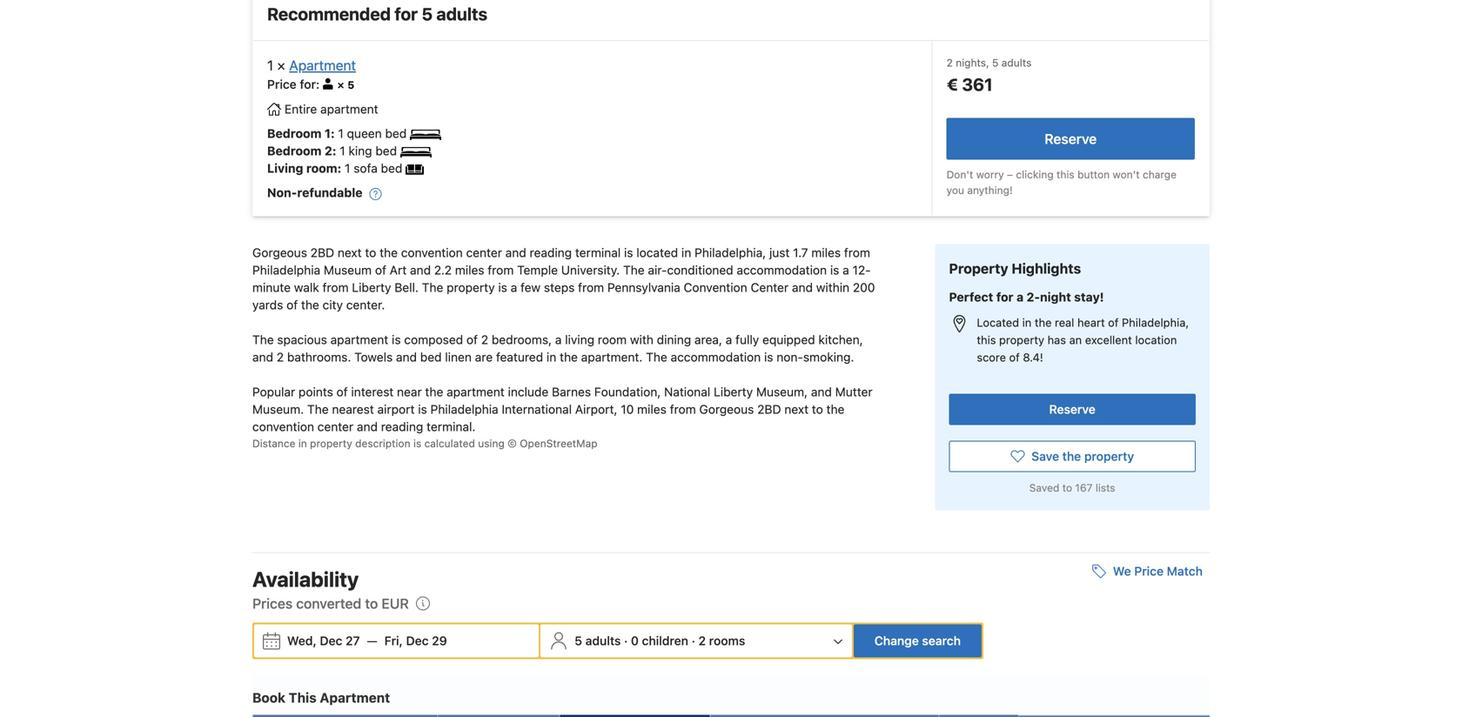 Task type: describe. For each thing, give the bounding box(es) containing it.
bedroom 1:
[[267, 126, 335, 141]]

distance
[[252, 438, 296, 450]]

description
[[355, 438, 411, 450]]

bedroom for bedroom 1:
[[267, 126, 322, 141]]

1 vertical spatial accommodation
[[671, 350, 761, 364]]

1:
[[325, 126, 335, 141]]

bed inside gorgeous 2bd next to the convention center and reading terminal is located in philadelphia, just 1.7 miles from philadelphia museum of art and 2.2 miles from temple university. the air-conditioned accommodation is a 12- minute walk from liberty bell. the property is a few steps from pennsylvania convention center and within 200 yards of the city center. the spacious apartment is composed of 2 bedrooms, a living room with dining area, a fully equipped kitchen, and 2 bathrooms. towels and bed linen are featured in the apartment. the accommodation is non-smoking. popular points of interest near the apartment include barnes foundation, national liberty museum, and mutter museum. the nearest airport is philadelphia international airport, 10 miles from gorgeous 2bd next to the convention center and reading terminal. distance in property description is calculated using © openstreetmap
[[420, 350, 442, 364]]

a left few
[[511, 280, 517, 295]]

adults for 2 nights, 5 adults € 361
[[1002, 57, 1032, 69]]

5 inside 2 nights, 5 adults € 361
[[992, 57, 999, 69]]

calculated
[[424, 438, 475, 450]]

fri,
[[384, 634, 403, 648]]

0
[[631, 634, 639, 648]]

a left 2-
[[1017, 290, 1024, 304]]

0 horizontal spatial miles
[[455, 263, 485, 277]]

to up museum
[[365, 246, 376, 260]]

occupancy image
[[323, 78, 334, 90]]

non-refundable
[[267, 186, 363, 200]]

and down nearest
[[357, 420, 378, 434]]

reserve button
[[949, 394, 1196, 425]]

the inside located in the real heart of philadelphia, this property has an excellent location score of 8.4!
[[1035, 316, 1052, 329]]

bedrooms,
[[492, 333, 552, 347]]

is left located
[[624, 246, 633, 260]]

the down living
[[560, 350, 578, 364]]

the down with
[[646, 350, 668, 364]]

wed, dec 27 button
[[280, 625, 367, 657]]

we price match
[[1113, 564, 1203, 578]]

to left 167
[[1063, 482, 1073, 494]]

from down university.
[[578, 280, 604, 295]]

change
[[875, 634, 919, 648]]

and up popular
[[252, 350, 273, 364]]

property down nearest
[[310, 438, 352, 450]]

price for :
[[267, 77, 323, 92]]

perfect for a 2-night stay!
[[949, 290, 1104, 304]]

and left mutter
[[811, 385, 832, 399]]

change search button
[[854, 624, 982, 658]]

property inside located in the real heart of philadelphia, this property has an excellent location score of 8.4!
[[999, 333, 1045, 346]]

2 vertical spatial apartment
[[447, 385, 505, 399]]

couch image
[[406, 164, 424, 175]]

dining
[[657, 333, 691, 347]]

don't
[[947, 168, 974, 180]]

for for :
[[300, 77, 316, 92]]

from up 12-
[[844, 246, 870, 260]]

philadelphia, inside gorgeous 2bd next to the convention center and reading terminal is located in philadelphia, just 1.7 miles from philadelphia museum of art and 2.2 miles from temple university. the air-conditioned accommodation is a 12- minute walk from liberty bell. the property is a few steps from pennsylvania convention center and within 200 yards of the city center. the spacious apartment is composed of 2 bedrooms, a living room with dining area, a fully equipped kitchen, and 2 bathrooms. towels and bed linen are featured in the apartment. the accommodation is non-smoking. popular points of interest near the apartment include barnes foundation, national liberty museum, and mutter museum. the nearest airport is philadelphia international airport, 10 miles from gorgeous 2bd next to the convention center and reading terminal. distance in property description is calculated using © openstreetmap
[[695, 246, 766, 260]]

1 horizontal spatial convention
[[401, 246, 463, 260]]

located
[[977, 316, 1019, 329]]

are
[[475, 350, 493, 364]]

sofa
[[354, 161, 378, 176]]

art
[[390, 263, 407, 277]]

kitchen,
[[819, 333, 863, 347]]

to down smoking.
[[812, 402, 823, 417]]

2 up are
[[481, 333, 488, 347]]

0 vertical spatial accommodation
[[737, 263, 827, 277]]

points
[[299, 385, 333, 399]]

the inside dropdown button
[[1063, 449, 1081, 463]]

0 vertical spatial gorgeous
[[252, 246, 307, 260]]

adults inside dropdown button
[[586, 634, 621, 648]]

the down 2.2
[[422, 280, 443, 295]]

bed for 1 queen bed
[[385, 126, 407, 141]]

university.
[[561, 263, 620, 277]]

of left 8.4!
[[1009, 351, 1020, 364]]

foundation,
[[594, 385, 661, 399]]

5 adults · 0 children · 2 rooms button
[[543, 624, 850, 658]]

match
[[1167, 564, 1203, 578]]

recommended
[[267, 4, 391, 24]]

0 vertical spatial apartment
[[320, 102, 378, 116]]

an
[[1070, 333, 1082, 346]]

national
[[664, 385, 711, 399]]

1 horizontal spatial center
[[466, 246, 502, 260]]

5 inside dropdown button
[[575, 634, 582, 648]]

0 vertical spatial reading
[[530, 246, 572, 260]]

and left within
[[792, 280, 813, 295]]

12-
[[853, 263, 871, 277]]

museum
[[324, 263, 372, 277]]

0 vertical spatial price
[[267, 77, 297, 92]]

the right near
[[425, 385, 443, 399]]

rooms
[[709, 634, 745, 648]]

€ 361
[[947, 74, 993, 95]]

0 horizontal spatial center
[[318, 420, 354, 434]]

smoking.
[[803, 350, 854, 364]]

the up the art
[[380, 246, 398, 260]]

–
[[1007, 168, 1013, 180]]

include
[[508, 385, 549, 399]]

wed, dec 27 — fri, dec 29
[[287, 634, 447, 648]]

clicking
[[1016, 168, 1054, 180]]

0 vertical spatial apartment
[[289, 57, 356, 74]]

convention
[[684, 280, 748, 295]]

save the property
[[1032, 449, 1134, 463]]

located in the real heart of philadelphia, this property has an excellent location score of 8.4!
[[977, 316, 1189, 364]]

location
[[1135, 333, 1177, 346]]

stay!
[[1074, 290, 1104, 304]]

saved
[[1030, 482, 1060, 494]]

eur
[[382, 595, 409, 612]]

terminal
[[575, 246, 621, 260]]

linen
[[445, 350, 472, 364]]

yards
[[252, 298, 283, 312]]

we
[[1113, 564, 1131, 578]]

in up conditioned
[[682, 246, 691, 260]]

is up towels
[[392, 333, 401, 347]]

property
[[949, 260, 1009, 277]]

spacious
[[277, 333, 327, 347]]

price inside 'dropdown button'
[[1135, 564, 1164, 578]]

perfect
[[949, 290, 994, 304]]

prices
[[252, 595, 293, 612]]

city
[[323, 298, 343, 312]]

1 queen bed
[[338, 126, 407, 141]]

of left the art
[[375, 263, 386, 277]]

1 horizontal spatial 2bd
[[758, 402, 781, 417]]

0 horizontal spatial next
[[338, 246, 362, 260]]

property highlights
[[949, 260, 1081, 277]]

is left calculated
[[413, 438, 422, 450]]

living
[[565, 333, 595, 347]]

mutter
[[835, 385, 873, 399]]

room:
[[306, 161, 342, 176]]

167
[[1075, 482, 1093, 494]]

steps
[[544, 280, 575, 295]]

composed
[[404, 333, 463, 347]]

is left the non-
[[764, 350, 774, 364]]

popular
[[252, 385, 295, 399]]

converted
[[296, 595, 362, 612]]

change search
[[875, 634, 961, 648]]



Task type: locate. For each thing, give the bounding box(es) containing it.
philadelphia, up location
[[1122, 316, 1189, 329]]

2 left nights,
[[947, 57, 953, 69]]

1 horizontal spatial liberty
[[714, 385, 753, 399]]

bed right queen
[[385, 126, 407, 141]]

nearest
[[332, 402, 374, 417]]

save the property button
[[949, 441, 1196, 472]]

openstreetmap
[[520, 438, 598, 450]]

a left the 'fully'
[[726, 333, 732, 347]]

miles right 10
[[637, 402, 667, 417]]

and right the art
[[410, 263, 431, 277]]

philadelphia, inside located in the real heart of philadelphia, this property has an excellent location score of 8.4!
[[1122, 316, 1189, 329]]

night
[[1040, 290, 1071, 304]]

for up located
[[997, 290, 1014, 304]]

2 left rooms
[[699, 634, 706, 648]]

miles right 1.7
[[812, 246, 841, 260]]

0 vertical spatial for
[[395, 4, 418, 24]]

apartment down are
[[447, 385, 505, 399]]

5 adults · 0 children · 2 rooms
[[575, 634, 745, 648]]

2 inside 2 nights, 5 adults € 361
[[947, 57, 953, 69]]

1
[[338, 126, 344, 141], [340, 144, 345, 158], [345, 161, 350, 176]]

score
[[977, 351, 1006, 364]]

0 vertical spatial philadelphia,
[[695, 246, 766, 260]]

29
[[432, 634, 447, 648]]

reserve for reserve button
[[1049, 402, 1096, 416]]

bathrooms.
[[287, 350, 351, 364]]

adults inside 2 nights, 5 adults € 361
[[1002, 57, 1032, 69]]

this inside located in the real heart of philadelphia, this property has an excellent location score of 8.4!
[[977, 333, 996, 346]]

reading down airport
[[381, 420, 423, 434]]

0 vertical spatial adults
[[437, 4, 488, 24]]

is left few
[[498, 280, 507, 295]]

the down points
[[307, 402, 329, 417]]

bedroom up bedroom 2:
[[267, 126, 322, 141]]

of up excellent
[[1108, 316, 1119, 329]]

dec left 27
[[320, 634, 342, 648]]

1 horizontal spatial adults
[[586, 634, 621, 648]]

queen
[[347, 126, 382, 141]]

property inside dropdown button
[[1085, 449, 1134, 463]]

1 horizontal spatial dec
[[406, 634, 429, 648]]

reserve for reserve link
[[1045, 130, 1097, 147]]

1 vertical spatial miles
[[455, 263, 485, 277]]

1 vertical spatial for
[[300, 77, 316, 92]]

0 vertical spatial 2bd
[[311, 246, 334, 260]]

in right distance
[[298, 438, 307, 450]]

gorgeous up minute
[[252, 246, 307, 260]]

1 king bed
[[340, 144, 397, 158]]

0 horizontal spatial 2bd
[[311, 246, 334, 260]]

0 horizontal spatial philadelphia,
[[695, 246, 766, 260]]

area,
[[695, 333, 723, 347]]

the up pennsylvania
[[623, 263, 645, 277]]

convention up 2.2
[[401, 246, 463, 260]]

property up lists
[[1085, 449, 1134, 463]]

2-
[[1027, 290, 1040, 304]]

accommodation down area, at the top of the page
[[671, 350, 761, 364]]

bed up '1 sofa bed'
[[376, 144, 397, 158]]

from left temple
[[488, 263, 514, 277]]

bedroom 2:
[[267, 144, 336, 158]]

apartment down × 5
[[320, 102, 378, 116]]

in down perfect for a 2-night stay!
[[1023, 316, 1032, 329]]

the
[[380, 246, 398, 260], [301, 298, 319, 312], [1035, 316, 1052, 329], [560, 350, 578, 364], [425, 385, 443, 399], [827, 402, 845, 417], [1063, 449, 1081, 463]]

1 vertical spatial convention
[[252, 420, 314, 434]]

price down 1 ×
[[267, 77, 297, 92]]

room
[[598, 333, 627, 347]]

reserve
[[1045, 130, 1097, 147], [1049, 402, 1096, 416]]

this
[[289, 690, 317, 706]]

price right we
[[1135, 564, 1164, 578]]

200
[[853, 280, 875, 295]]

5 inside × 5
[[348, 79, 354, 91]]

of down walk in the left top of the page
[[287, 298, 298, 312]]

apartment right this
[[320, 690, 390, 706]]

bell.
[[395, 280, 419, 295]]

apartment.
[[581, 350, 643, 364]]

fully
[[736, 333, 759, 347]]

reserve up button
[[1045, 130, 1097, 147]]

temple
[[517, 263, 558, 277]]

0 horizontal spatial philadelphia
[[252, 263, 320, 277]]

bed down composed
[[420, 350, 442, 364]]

1 horizontal spatial reading
[[530, 246, 572, 260]]

bedroom for bedroom 2:
[[267, 144, 322, 158]]

1 vertical spatial apartment
[[331, 333, 389, 347]]

27
[[346, 634, 360, 648]]

0 vertical spatial this
[[1057, 168, 1075, 180]]

0 vertical spatial philadelphia
[[252, 263, 320, 277]]

1 vertical spatial price
[[1135, 564, 1164, 578]]

in inside located in the real heart of philadelphia, this property has an excellent location score of 8.4!
[[1023, 316, 1032, 329]]

charge
[[1143, 168, 1177, 180]]

for right recommended
[[395, 4, 418, 24]]

1 right 2:
[[340, 144, 345, 158]]

2 inside dropdown button
[[699, 634, 706, 648]]

king
[[349, 144, 372, 158]]

wed,
[[287, 634, 317, 648]]

of up nearest
[[337, 385, 348, 399]]

2 vertical spatial adults
[[586, 634, 621, 648]]

to
[[365, 246, 376, 260], [812, 402, 823, 417], [1063, 482, 1073, 494], [365, 595, 378, 612]]

apartment link
[[289, 57, 356, 74]]

search
[[922, 634, 961, 648]]

international
[[502, 402, 572, 417]]

1 vertical spatial reading
[[381, 420, 423, 434]]

and down composed
[[396, 350, 417, 364]]

1 for 1 sofa bed
[[345, 161, 350, 176]]

just
[[770, 246, 790, 260]]

2:
[[325, 144, 336, 158]]

1 vertical spatial philadelphia,
[[1122, 316, 1189, 329]]

1 bedroom from the top
[[267, 126, 322, 141]]

1 for 1 king bed
[[340, 144, 345, 158]]

0 vertical spatial reserve
[[1045, 130, 1097, 147]]

conditioned
[[667, 263, 734, 277]]

apartment up towels
[[331, 333, 389, 347]]

you
[[947, 184, 965, 196]]

2 vertical spatial for
[[997, 290, 1014, 304]]

is up within
[[830, 263, 840, 277]]

0 horizontal spatial convention
[[252, 420, 314, 434]]

0 horizontal spatial liberty
[[352, 280, 391, 295]]

pennsylvania
[[608, 280, 681, 295]]

—
[[367, 634, 378, 648]]

1 horizontal spatial philadelphia,
[[1122, 316, 1189, 329]]

bed for 1 king bed
[[376, 144, 397, 158]]

non-
[[267, 186, 297, 200]]

and up temple
[[506, 246, 526, 260]]

0 vertical spatial next
[[338, 246, 362, 260]]

1 vertical spatial liberty
[[714, 385, 753, 399]]

adults for recommended for 5 adults
[[437, 4, 488, 24]]

0 vertical spatial bedroom
[[267, 126, 322, 141]]

reserve up save the property dropdown button
[[1049, 402, 1096, 416]]

this up score
[[977, 333, 996, 346]]

center
[[751, 280, 789, 295]]

in right featured
[[547, 350, 557, 364]]

lists
[[1096, 482, 1116, 494]]

2 · from the left
[[692, 634, 695, 648]]

saved to 167 lists
[[1030, 482, 1116, 494]]

philadelphia up terminal. in the bottom left of the page
[[431, 402, 499, 417]]

0 horizontal spatial adults
[[437, 4, 488, 24]]

bedroom down the bedroom 1: at the top of the page
[[267, 144, 322, 158]]

reserve inside reserve button
[[1049, 402, 1096, 416]]

2
[[947, 57, 953, 69], [481, 333, 488, 347], [277, 350, 284, 364], [699, 634, 706, 648]]

2 horizontal spatial miles
[[812, 246, 841, 260]]

0 vertical spatial liberty
[[352, 280, 391, 295]]

2 dec from the left
[[406, 634, 429, 648]]

anything!
[[967, 184, 1013, 196]]

property up 8.4!
[[999, 333, 1045, 346]]

1 vertical spatial gorgeous
[[699, 402, 754, 417]]

0 vertical spatial 1
[[338, 126, 344, 141]]

2 down spacious
[[277, 350, 284, 364]]

philadelphia, up conditioned
[[695, 246, 766, 260]]

center.
[[346, 298, 385, 312]]

2 horizontal spatial adults
[[1002, 57, 1032, 69]]

gorgeous
[[252, 246, 307, 260], [699, 402, 754, 417]]

· left 0
[[624, 634, 628, 648]]

liberty right national
[[714, 385, 753, 399]]

for down "1 × apartment"
[[300, 77, 316, 92]]

1 right 1:
[[338, 126, 344, 141]]

1 vertical spatial next
[[785, 402, 809, 417]]

the down mutter
[[827, 402, 845, 417]]

0 vertical spatial center
[[466, 246, 502, 260]]

apartment up :
[[289, 57, 356, 74]]

reserve link
[[947, 118, 1195, 160]]

1 vertical spatial apartment
[[320, 690, 390, 706]]

for for a
[[997, 290, 1014, 304]]

to left eur
[[365, 595, 378, 612]]

in
[[682, 246, 691, 260], [1023, 316, 1032, 329], [547, 350, 557, 364], [298, 438, 307, 450]]

this left button
[[1057, 168, 1075, 180]]

1 left "sofa"
[[345, 161, 350, 176]]

1 horizontal spatial miles
[[637, 402, 667, 417]]

walk
[[294, 280, 319, 295]]

excellent
[[1085, 333, 1132, 346]]

miles right 2.2
[[455, 263, 485, 277]]

0 horizontal spatial ·
[[624, 634, 628, 648]]

1 horizontal spatial price
[[1135, 564, 1164, 578]]

2 bedroom from the top
[[267, 144, 322, 158]]

1 vertical spatial adults
[[1002, 57, 1032, 69]]

near
[[397, 385, 422, 399]]

a left living
[[555, 333, 562, 347]]

of up are
[[467, 333, 478, 347]]

for for 5
[[395, 4, 418, 24]]

1 vertical spatial center
[[318, 420, 354, 434]]

living room:
[[267, 161, 342, 176]]

0 horizontal spatial this
[[977, 333, 996, 346]]

price
[[267, 77, 297, 92], [1135, 564, 1164, 578]]

0 vertical spatial convention
[[401, 246, 463, 260]]

airport,
[[575, 402, 618, 417]]

1 vertical spatial bedroom
[[267, 144, 322, 158]]

heart
[[1078, 316, 1105, 329]]

1 horizontal spatial ·
[[692, 634, 695, 648]]

from up city
[[323, 280, 349, 295]]

0 horizontal spatial for
[[300, 77, 316, 92]]

0 horizontal spatial reading
[[381, 420, 423, 434]]

reserve inside reserve link
[[1045, 130, 1097, 147]]

equipped
[[763, 333, 815, 347]]

1 vertical spatial philadelphia
[[431, 402, 499, 417]]

©
[[508, 438, 517, 450]]

1 vertical spatial reserve
[[1049, 402, 1096, 416]]

2bd up museum
[[311, 246, 334, 260]]

1 horizontal spatial for
[[395, 4, 418, 24]]

with
[[630, 333, 654, 347]]

from down national
[[670, 402, 696, 417]]

×
[[337, 78, 344, 91]]

towels
[[354, 350, 393, 364]]

next up museum
[[338, 246, 362, 260]]

worry
[[976, 168, 1004, 180]]

miles
[[812, 246, 841, 260], [455, 263, 485, 277], [637, 402, 667, 417]]

convention down museum.
[[252, 420, 314, 434]]

save
[[1032, 449, 1059, 463]]

2 vertical spatial miles
[[637, 402, 667, 417]]

is down near
[[418, 402, 427, 417]]

the down walk in the left top of the page
[[301, 298, 319, 312]]

this inside don't worry – clicking this button won't charge you anything!
[[1057, 168, 1075, 180]]

next down museum,
[[785, 402, 809, 417]]

bed for 1 sofa bed
[[381, 161, 403, 176]]

the right the save
[[1063, 449, 1081, 463]]

0 vertical spatial miles
[[812, 246, 841, 260]]

1 horizontal spatial this
[[1057, 168, 1075, 180]]

reading up temple
[[530, 246, 572, 260]]

0 horizontal spatial gorgeous
[[252, 246, 307, 260]]

minute
[[252, 280, 291, 295]]

× 5
[[337, 78, 354, 91]]

1 vertical spatial 1
[[340, 144, 345, 158]]

featured
[[496, 350, 543, 364]]

air-
[[648, 263, 667, 277]]

won't
[[1113, 168, 1140, 180]]

1 vertical spatial this
[[977, 333, 996, 346]]

1 · from the left
[[624, 634, 628, 648]]

liberty up center.
[[352, 280, 391, 295]]

the down yards
[[252, 333, 274, 347]]

1 vertical spatial 2bd
[[758, 402, 781, 417]]

· right the children
[[692, 634, 695, 648]]

gorgeous down national
[[699, 402, 754, 417]]

a left 12-
[[843, 263, 849, 277]]

1 horizontal spatial philadelphia
[[431, 402, 499, 417]]

apartment
[[289, 57, 356, 74], [320, 690, 390, 706]]

refundable
[[297, 186, 363, 200]]

accommodation
[[737, 263, 827, 277], [671, 350, 761, 364]]

dec left 29
[[406, 634, 429, 648]]

1 dec from the left
[[320, 634, 342, 648]]

2 horizontal spatial for
[[997, 290, 1014, 304]]

accommodation down just in the top of the page
[[737, 263, 827, 277]]

1 for 1 queen bed
[[338, 126, 344, 141]]

2.2
[[434, 263, 452, 277]]

1 horizontal spatial next
[[785, 402, 809, 417]]

a
[[843, 263, 849, 277], [511, 280, 517, 295], [1017, 290, 1024, 304], [555, 333, 562, 347], [726, 333, 732, 347]]

2 vertical spatial 1
[[345, 161, 350, 176]]

more details on meals and payment options image
[[370, 188, 382, 200]]

the left real
[[1035, 316, 1052, 329]]

2 nights, 5 adults € 361
[[947, 57, 1032, 95]]

non-
[[777, 350, 803, 364]]

0 horizontal spatial dec
[[320, 634, 342, 648]]

1 horizontal spatial gorgeous
[[699, 402, 754, 417]]

property down 2.2
[[447, 280, 495, 295]]

0 horizontal spatial price
[[267, 77, 297, 92]]



Task type: vqa. For each thing, say whether or not it's contained in the screenshot.
1 king bed's 1
yes



